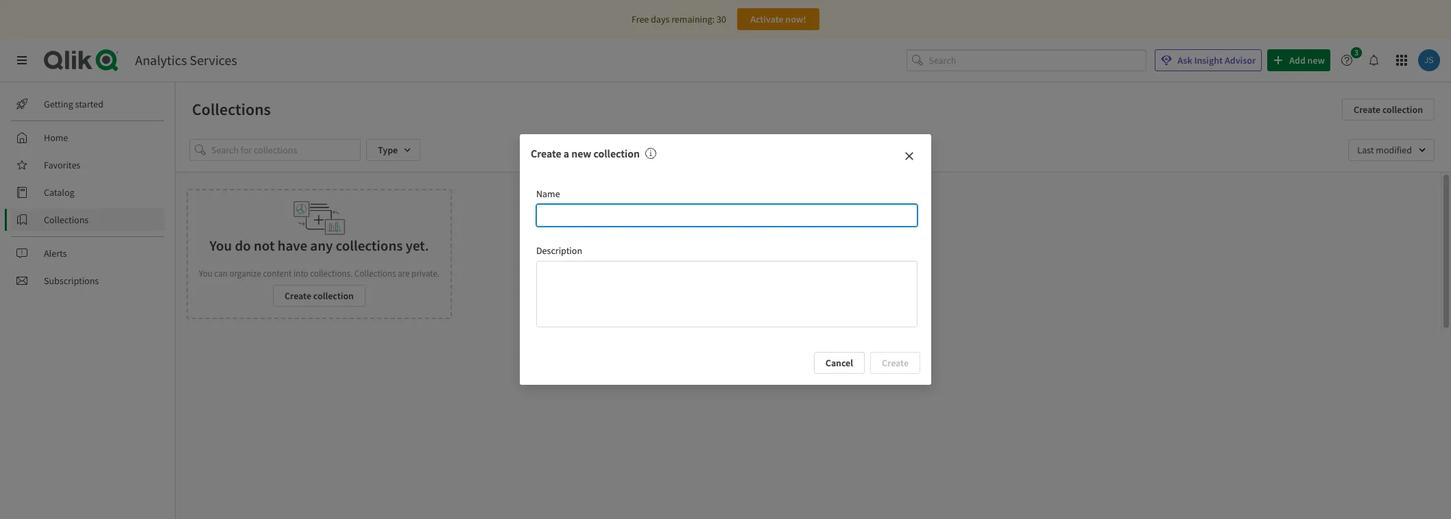 Task type: vqa. For each thing, say whether or not it's contained in the screenshot.
the Alerts
yes



Task type: describe. For each thing, give the bounding box(es) containing it.
advisor
[[1225, 54, 1256, 67]]

cancel button
[[814, 352, 865, 374]]

catalog link
[[11, 182, 165, 204]]

0 horizontal spatial collection
[[313, 290, 354, 303]]

ask insight advisor button
[[1155, 49, 1262, 71]]

subscriptions link
[[11, 270, 165, 292]]

have
[[278, 237, 307, 255]]

1 horizontal spatial create collection button
[[1343, 99, 1435, 121]]

started
[[75, 98, 103, 110]]

description
[[536, 245, 582, 257]]

services
[[190, 51, 237, 69]]

0 vertical spatial collections
[[192, 99, 271, 120]]

alerts link
[[11, 243, 165, 265]]

you for you can organize content into collections. collections are private.
[[199, 268, 212, 280]]

into
[[294, 268, 308, 280]]

favorites link
[[11, 154, 165, 176]]

organize
[[229, 268, 261, 280]]

navigation pane element
[[0, 88, 175, 298]]

collections.
[[310, 268, 353, 280]]

analytics services
[[135, 51, 237, 69]]

create collection element
[[187, 189, 452, 320]]

any
[[310, 237, 333, 255]]

collections inside navigation pane element
[[44, 214, 89, 226]]

subscriptions
[[44, 275, 99, 287]]

Description text field
[[536, 261, 918, 328]]

do
[[235, 237, 251, 255]]

Search for collections text field
[[211, 139, 361, 161]]

create collection for the leftmost create collection button
[[285, 290, 354, 303]]

you do not have any collections yet.
[[210, 237, 429, 255]]

new
[[572, 147, 591, 161]]

collections inside 'create collection' element
[[355, 268, 396, 280]]

remaining:
[[672, 13, 715, 25]]

close sidebar menu image
[[16, 55, 27, 66]]

collections link
[[11, 209, 165, 231]]

create inside dialog
[[531, 147, 562, 161]]

a
[[564, 147, 569, 161]]

create for rightmost create collection button
[[1354, 104, 1381, 116]]

Name text field
[[536, 205, 918, 227]]

create for the leftmost create collection button
[[285, 290, 311, 303]]

ask insight advisor
[[1178, 54, 1256, 67]]

analytics
[[135, 51, 187, 69]]

name
[[536, 188, 560, 201]]



Task type: locate. For each thing, give the bounding box(es) containing it.
2 horizontal spatial collections
[[355, 268, 396, 280]]

home
[[44, 132, 68, 144]]

0 vertical spatial create collection button
[[1343, 99, 1435, 121]]

free
[[632, 13, 649, 25]]

activate now! link
[[737, 8, 820, 30]]

0 horizontal spatial create
[[285, 290, 311, 303]]

2 horizontal spatial collection
[[1383, 104, 1423, 116]]

free days remaining: 30
[[632, 13, 726, 25]]

you can organize content into collections. collections are private.
[[199, 268, 440, 280]]

create collection down you can organize content into collections. collections are private.
[[285, 290, 354, 303]]

you for you do not have any collections yet.
[[210, 237, 232, 255]]

can
[[214, 268, 228, 280]]

private.
[[412, 268, 440, 280]]

collection up 'last modified' image
[[1383, 104, 1423, 116]]

days
[[651, 13, 670, 25]]

collections down 'catalog'
[[44, 214, 89, 226]]

insight
[[1195, 54, 1223, 67]]

not
[[254, 237, 275, 255]]

cancel
[[826, 357, 853, 369]]

you
[[210, 237, 232, 255], [199, 268, 212, 280]]

Search text field
[[929, 49, 1147, 72]]

create up 'last modified' image
[[1354, 104, 1381, 116]]

activate now!
[[751, 13, 806, 25]]

0 horizontal spatial collections
[[44, 214, 89, 226]]

getting started
[[44, 98, 103, 110]]

searchbar element
[[907, 49, 1147, 72]]

30
[[717, 13, 726, 25]]

create a new collection dialog
[[520, 135, 932, 385]]

last modified image
[[1349, 139, 1435, 161]]

2 vertical spatial create
[[285, 290, 311, 303]]

1 horizontal spatial create collection
[[1354, 104, 1423, 116]]

home link
[[11, 127, 165, 149]]

0 vertical spatial create collection
[[1354, 104, 1423, 116]]

you left the do
[[210, 237, 232, 255]]

getting started link
[[11, 93, 165, 115]]

ask
[[1178, 54, 1193, 67]]

filters region
[[176, 128, 1451, 172]]

create collection for rightmost create collection button
[[1354, 104, 1423, 116]]

create
[[1354, 104, 1381, 116], [531, 147, 562, 161], [285, 290, 311, 303]]

collections down services
[[192, 99, 271, 120]]

activate
[[751, 13, 784, 25]]

1 vertical spatial create
[[531, 147, 562, 161]]

collection inside dialog
[[594, 147, 640, 161]]

create collection button up 'last modified' image
[[1343, 99, 1435, 121]]

create collection inside 'create collection' element
[[285, 290, 354, 303]]

alerts
[[44, 248, 67, 260]]

create a new collection
[[531, 147, 640, 161]]

1 horizontal spatial collections
[[192, 99, 271, 120]]

analytics services element
[[135, 51, 237, 69]]

catalog
[[44, 187, 74, 199]]

2 horizontal spatial create
[[1354, 104, 1381, 116]]

yet.
[[406, 237, 429, 255]]

create collection button
[[1343, 99, 1435, 121], [273, 285, 366, 307]]

2 vertical spatial collection
[[313, 290, 354, 303]]

0 vertical spatial collection
[[1383, 104, 1423, 116]]

create collection up 'last modified' image
[[1354, 104, 1423, 116]]

0 vertical spatial create
[[1354, 104, 1381, 116]]

favorites
[[44, 159, 80, 171]]

content
[[263, 268, 292, 280]]

1 horizontal spatial create
[[531, 147, 562, 161]]

0 horizontal spatial create collection button
[[273, 285, 366, 307]]

collections
[[192, 99, 271, 120], [44, 214, 89, 226], [355, 268, 396, 280]]

create collection button down you can organize content into collections. collections are private.
[[273, 285, 366, 307]]

1 vertical spatial you
[[199, 268, 212, 280]]

collection right new
[[594, 147, 640, 161]]

close image
[[904, 151, 915, 162]]

you left can
[[199, 268, 212, 280]]

are
[[398, 268, 410, 280]]

collections
[[336, 237, 403, 255]]

collections left are
[[355, 268, 396, 280]]

create left a
[[531, 147, 562, 161]]

0 horizontal spatial create collection
[[285, 290, 354, 303]]

1 vertical spatial collections
[[44, 214, 89, 226]]

collection
[[1383, 104, 1423, 116], [594, 147, 640, 161], [313, 290, 354, 303]]

0 vertical spatial you
[[210, 237, 232, 255]]

getting
[[44, 98, 73, 110]]

create collection
[[1354, 104, 1423, 116], [285, 290, 354, 303]]

1 vertical spatial create collection button
[[273, 285, 366, 307]]

2 vertical spatial collections
[[355, 268, 396, 280]]

1 vertical spatial collection
[[594, 147, 640, 161]]

create down into
[[285, 290, 311, 303]]

now!
[[786, 13, 806, 25]]

collection down collections.
[[313, 290, 354, 303]]

1 horizontal spatial collection
[[594, 147, 640, 161]]

1 vertical spatial create collection
[[285, 290, 354, 303]]



